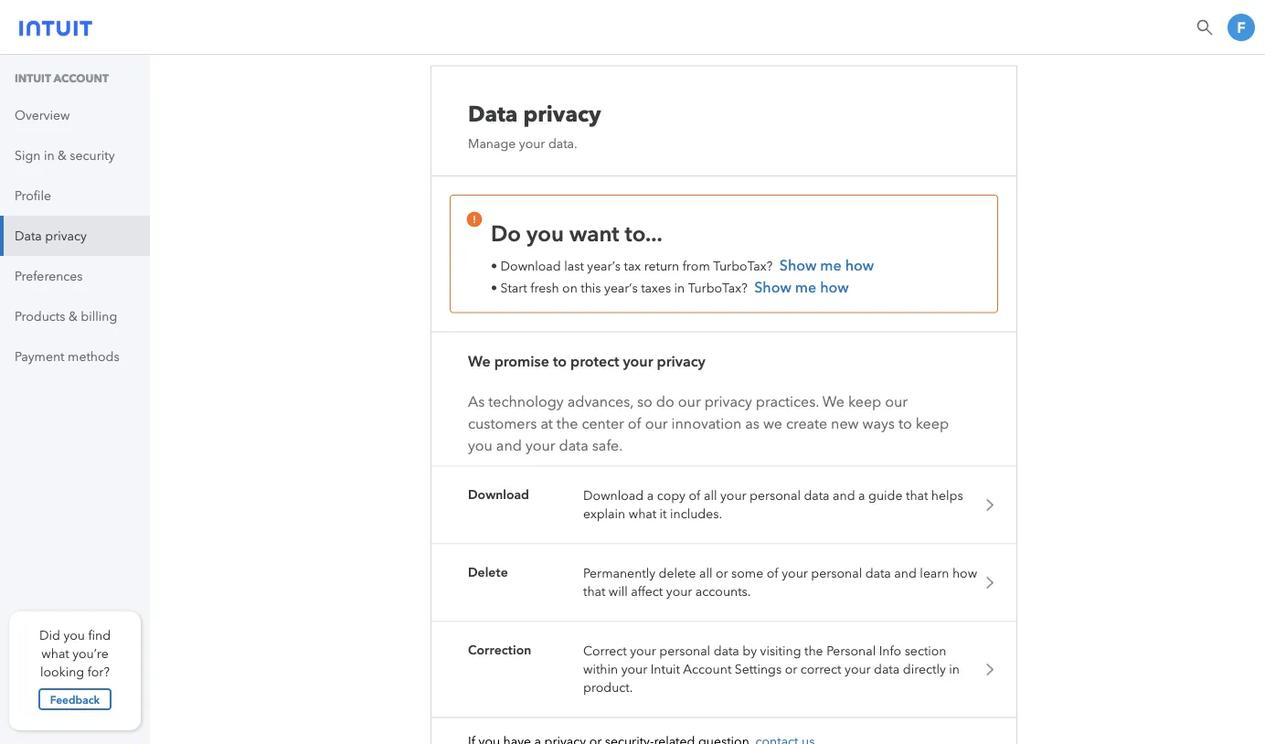Task type: vqa. For each thing, say whether or not it's contained in the screenshot.
features
no



Task type: describe. For each thing, give the bounding box(es) containing it.
and inside the download a copy of all your personal data and a guide that helps explain what it includes.
[[833, 488, 855, 503]]

methods
[[68, 349, 119, 364]]

personal inside the download a copy of all your personal data and a guide that helps explain what it includes.
[[750, 488, 801, 503]]

in inside sign in & security link
[[44, 148, 54, 163]]

in inside correct your personal data by visiting the personal info section within your intuit account settings or correct your data directly in product.
[[949, 662, 960, 677]]

create
[[786, 415, 827, 432]]

privacy up do
[[657, 352, 705, 370]]

as
[[468, 393, 485, 410]]

overview
[[15, 107, 70, 122]]

1 vertical spatial &
[[69, 309, 78, 324]]

that inside the download a copy of all your personal data and a guide that helps explain what it includes.
[[906, 488, 928, 503]]

how inside permanently delete all or some of your personal data and learn how that will affect your accounts.
[[952, 566, 977, 581]]

did
[[39, 628, 60, 643]]

safe.
[[592, 437, 623, 454]]

and inside permanently delete all or some of your personal data and learn how that will affect your accounts.
[[894, 566, 917, 581]]

data inside the download a copy of all your personal data and a guide that helps explain what it includes.
[[804, 488, 830, 503]]

1 vertical spatial show
[[754, 276, 791, 296]]

ways
[[862, 415, 895, 432]]

the inside correct your personal data by visiting the personal info section within your intuit account settings or correct your data directly in product.
[[804, 643, 823, 658]]

account
[[53, 72, 109, 85]]

we promise to protect your privacy
[[468, 352, 705, 370]]

copy
[[657, 488, 686, 503]]

technology
[[488, 393, 564, 410]]

innovation
[[671, 415, 742, 432]]

by
[[743, 643, 757, 658]]

do
[[491, 217, 521, 246]]

as
[[745, 415, 760, 432]]

last
[[564, 257, 584, 274]]

delete
[[468, 564, 508, 581]]

1 vertical spatial me
[[795, 276, 816, 296]]

to...
[[625, 217, 663, 246]]

of inside as technology advances, so do our privacy practices. we keep our customers at the center of our innovation as we create new ways to keep you and your data safe.
[[628, 415, 641, 432]]

data privacy link
[[0, 216, 150, 256]]

tax
[[624, 257, 641, 274]]

1 vertical spatial year's
[[604, 279, 638, 295]]

privacy up data.
[[523, 100, 601, 127]]

intuit account element
[[0, 55, 150, 377]]

do
[[656, 393, 674, 410]]

download inside '• download last year's tax return from turbotax? show me how • start fresh on this year's taxes in turbotax? show me how'
[[500, 257, 561, 274]]

new
[[831, 415, 859, 432]]

intuit account
[[15, 72, 109, 85]]

we
[[763, 415, 782, 432]]

profile link
[[0, 176, 150, 216]]

directly
[[903, 662, 946, 677]]

data.
[[548, 136, 577, 151]]

advances,
[[567, 393, 633, 410]]

1 a from the left
[[647, 488, 654, 503]]

so
[[637, 393, 653, 410]]

help image
[[1196, 18, 1214, 37]]

personal inside correct your personal data by visiting the personal info section within your intuit account settings or correct your data directly in product.
[[659, 643, 710, 658]]

preferences
[[15, 268, 83, 283]]

privacy inside intuit account element
[[45, 228, 87, 243]]

you inside as technology advances, so do our privacy practices. we keep our customers at the center of our innovation as we create new ways to keep you and your data safe.
[[468, 437, 493, 454]]

your down the 'delete'
[[666, 584, 692, 599]]

0 vertical spatial turbotax?
[[713, 257, 773, 274]]

0 horizontal spatial keep
[[848, 393, 881, 410]]

of inside permanently delete all or some of your personal data and learn how that will affect your accounts.
[[767, 566, 779, 581]]

correct
[[583, 643, 627, 658]]

as technology advances, so do our privacy practices. we keep our customers at the center of our innovation as we create new ways to keep you and your data safe.
[[468, 393, 949, 454]]

explain
[[583, 506, 625, 521]]

billing
[[81, 309, 117, 324]]

permanently
[[583, 566, 655, 581]]

products & billing link
[[0, 296, 150, 336]]

did you find what you're looking for?
[[39, 628, 111, 679]]

feedback button
[[38, 688, 112, 710]]

includes.
[[670, 506, 722, 521]]

this
[[581, 279, 601, 295]]

correction
[[468, 642, 531, 659]]

products & billing
[[15, 309, 117, 324]]

section
[[905, 643, 947, 658]]

you're
[[72, 646, 108, 661]]

return
[[644, 257, 679, 274]]

2 • from the top
[[491, 279, 497, 295]]

download a copy of all your personal data and a guide that helps explain what it includes.
[[583, 488, 963, 521]]

f
[[1237, 19, 1246, 36]]

preferences link
[[0, 256, 150, 296]]

will
[[609, 584, 628, 599]]

intuit logo image
[[19, 15, 92, 37]]

on
[[562, 279, 578, 295]]

what inside the download a copy of all your personal data and a guide that helps explain what it includes.
[[629, 506, 656, 521]]

data inside as technology advances, so do our privacy practices. we keep our customers at the center of our innovation as we create new ways to keep you and your data safe.
[[559, 437, 588, 454]]

download for download a copy of all your personal data and a guide that helps explain what it includes.
[[583, 488, 644, 503]]

your down personal
[[845, 662, 871, 677]]

data down info
[[874, 662, 900, 677]]

want
[[569, 217, 619, 246]]

sign in & security
[[15, 148, 115, 163]]

do you want to... alert
[[450, 195, 998, 313]]

your up intuit
[[630, 643, 656, 658]]

manage your data. element
[[468, 136, 577, 151]]

data inside intuit account element
[[15, 228, 42, 243]]

0 vertical spatial show
[[780, 254, 817, 274]]

from
[[683, 257, 710, 274]]

1 vertical spatial turbotax?
[[688, 279, 748, 295]]

• download last year's tax return from turbotax? show me how • start fresh on this year's taxes in turbotax? show me how
[[491, 254, 874, 296]]

customers
[[468, 415, 537, 432]]

sign in & security link
[[0, 135, 150, 176]]

payment methods link
[[0, 336, 150, 377]]

sign
[[15, 148, 41, 163]]

payment methods
[[15, 349, 119, 364]]

overview link
[[0, 95, 150, 135]]

product.
[[583, 680, 633, 695]]

start
[[500, 279, 527, 295]]

for?
[[87, 664, 110, 679]]

we promise to protect your privacy element
[[431, 332, 1017, 456]]

promise
[[494, 352, 549, 370]]

1 horizontal spatial our
[[678, 393, 701, 410]]

manage
[[468, 136, 516, 151]]

fresh
[[530, 279, 559, 295]]

delete
[[659, 566, 696, 581]]

at
[[541, 415, 553, 432]]

security
[[70, 148, 115, 163]]

data inside permanently delete all or some of your personal data and learn how that will affect your accounts.
[[865, 566, 891, 581]]

guide
[[868, 488, 903, 503]]

show me how link for • download last year's tax return from turbotax?
[[776, 253, 878, 277]]

your right some
[[782, 566, 808, 581]]

manage your data.
[[468, 136, 577, 151]]

helps
[[931, 488, 963, 503]]



Task type: locate. For each thing, give the bounding box(es) containing it.
of
[[628, 415, 641, 432], [689, 488, 701, 503], [767, 566, 779, 581]]

we inside as technology advances, so do our privacy practices. we keep our customers at the center of our innovation as we create new ways to keep you and your data safe.
[[823, 393, 845, 410]]

data privacy inside data privacy link
[[15, 228, 87, 243]]

you inside did you find what you're looking for?
[[63, 628, 85, 643]]

some
[[731, 566, 764, 581]]

0 vertical spatial data
[[468, 100, 518, 127]]

the right at
[[557, 415, 578, 432]]

download down the customers
[[468, 486, 529, 503]]

1 vertical spatial keep
[[916, 415, 949, 432]]

data left by
[[714, 643, 739, 658]]

1 horizontal spatial the
[[804, 643, 823, 658]]

data down the profile
[[15, 228, 42, 243]]

1 horizontal spatial that
[[906, 488, 928, 503]]

and
[[496, 437, 522, 454], [833, 488, 855, 503], [894, 566, 917, 581]]

1 horizontal spatial personal
[[750, 488, 801, 503]]

your up so
[[623, 352, 653, 370]]

data privacy inside data privacy "element"
[[468, 100, 601, 127]]

turbotax?
[[713, 257, 773, 274], [688, 279, 748, 295]]

products
[[15, 309, 65, 324]]

keep right ways
[[916, 415, 949, 432]]

0 vertical spatial what
[[629, 506, 656, 521]]

your down at
[[526, 437, 555, 454]]

correct
[[801, 662, 842, 677]]

2 vertical spatial and
[[894, 566, 917, 581]]

1 vertical spatial the
[[804, 643, 823, 658]]

that left "helps"
[[906, 488, 928, 503]]

our down do
[[645, 415, 668, 432]]

correct your personal data by visiting the personal info section within your intuit account settings or correct your data directly in product. button
[[578, 641, 985, 698]]

0 horizontal spatial a
[[647, 488, 654, 503]]

0 vertical spatial and
[[496, 437, 522, 454]]

in right the sign on the top left of page
[[44, 148, 54, 163]]

what down did
[[41, 646, 69, 661]]

your inside the download a copy of all your personal data and a guide that helps explain what it includes.
[[720, 488, 746, 503]]

0 horizontal spatial in
[[44, 148, 54, 163]]

0 horizontal spatial we
[[468, 352, 491, 370]]

you down the customers
[[468, 437, 493, 454]]

0 vertical spatial the
[[557, 415, 578, 432]]

visiting
[[760, 643, 801, 658]]

1 horizontal spatial data
[[468, 100, 518, 127]]

that left the will
[[583, 584, 605, 599]]

1 horizontal spatial in
[[674, 279, 685, 295]]

to inside as technology advances, so do our privacy practices. we keep our customers at the center of our innovation as we create new ways to keep you and your data safe.
[[898, 415, 912, 432]]

privacy
[[523, 100, 601, 127], [45, 228, 87, 243], [657, 352, 705, 370], [704, 393, 752, 410]]

year's
[[587, 257, 621, 274], [604, 279, 638, 295]]

to
[[553, 352, 567, 370], [898, 415, 912, 432]]

data left safe.
[[559, 437, 588, 454]]

we up as at the left bottom
[[468, 352, 491, 370]]

& left billing
[[69, 309, 78, 324]]

1 horizontal spatial me
[[820, 254, 842, 274]]

1 vertical spatial or
[[785, 662, 797, 677]]

2 vertical spatial you
[[63, 628, 85, 643]]

data left guide
[[804, 488, 830, 503]]

of up includes.
[[689, 488, 701, 503]]

year's up this on the top left of the page
[[587, 257, 621, 274]]

0 vertical spatial personal
[[750, 488, 801, 503]]

and left learn
[[894, 566, 917, 581]]

1 vertical spatial to
[[898, 415, 912, 432]]

that inside permanently delete all or some of your personal data and learn how that will affect your accounts.
[[583, 584, 605, 599]]

payment
[[15, 349, 64, 364]]

to right ways
[[898, 415, 912, 432]]

0 vertical spatial data privacy
[[468, 100, 601, 127]]

• left start
[[491, 279, 497, 295]]

privacy inside as technology advances, so do our privacy practices. we keep our customers at the center of our innovation as we create new ways to keep you and your data safe.
[[704, 393, 752, 410]]

download a copy of all your personal data and a guide that helps explain what it includes. button
[[578, 486, 985, 524]]

a left copy
[[647, 488, 654, 503]]

and inside as technology advances, so do our privacy practices. we keep our customers at the center of our innovation as we create new ways to keep you and your data safe.
[[496, 437, 522, 454]]

in
[[44, 148, 54, 163], [674, 279, 685, 295], [949, 662, 960, 677]]

or
[[716, 566, 728, 581], [785, 662, 797, 677]]

privacy up innovation
[[704, 393, 752, 410]]

you for find
[[63, 628, 85, 643]]

taxes
[[641, 279, 671, 295]]

it
[[660, 506, 667, 521]]

0 vertical spatial that
[[906, 488, 928, 503]]

1 vertical spatial how
[[820, 276, 849, 296]]

0 horizontal spatial &
[[58, 148, 67, 163]]

we up new
[[823, 393, 845, 410]]

me
[[820, 254, 842, 274], [795, 276, 816, 296]]

account
[[683, 662, 732, 677]]

data up manage
[[468, 100, 518, 127]]

0 horizontal spatial the
[[557, 415, 578, 432]]

1 horizontal spatial what
[[629, 506, 656, 521]]

you up 'you're'
[[63, 628, 85, 643]]

download up explain
[[583, 488, 644, 503]]

•
[[491, 257, 497, 274], [491, 279, 497, 295]]

download
[[500, 257, 561, 274], [468, 486, 529, 503], [583, 488, 644, 503]]

we
[[468, 352, 491, 370], [823, 393, 845, 410]]

data
[[559, 437, 588, 454], [804, 488, 830, 503], [865, 566, 891, 581], [714, 643, 739, 658], [874, 662, 900, 677]]

personal up personal
[[811, 566, 862, 581]]

1 vertical spatial •
[[491, 279, 497, 295]]

0 horizontal spatial you
[[63, 628, 85, 643]]

1 horizontal spatial a
[[858, 488, 865, 503]]

0 vertical spatial &
[[58, 148, 67, 163]]

in right 'directly'
[[949, 662, 960, 677]]

2 vertical spatial of
[[767, 566, 779, 581]]

1 horizontal spatial or
[[785, 662, 797, 677]]

show me how link
[[776, 253, 878, 277], [751, 275, 853, 299]]

0 horizontal spatial or
[[716, 566, 728, 581]]

1 vertical spatial data privacy
[[15, 228, 87, 243]]

0 horizontal spatial personal
[[659, 643, 710, 658]]

2 horizontal spatial in
[[949, 662, 960, 677]]

1 vertical spatial what
[[41, 646, 69, 661]]

data privacy up manage your data.
[[468, 100, 601, 127]]

1 horizontal spatial of
[[689, 488, 701, 503]]

data privacy up preferences
[[15, 228, 87, 243]]

or inside correct your personal data by visiting the personal info section within your intuit account settings or correct your data directly in product.
[[785, 662, 797, 677]]

all inside permanently delete all or some of your personal data and learn how that will affect your accounts.
[[699, 566, 713, 581]]

personal down we
[[750, 488, 801, 503]]

data inside "element"
[[468, 100, 518, 127]]

to left protect
[[553, 352, 567, 370]]

what inside did you find what you're looking for?
[[41, 646, 69, 661]]

permanently delete all or some of your personal data and learn how that will affect your accounts.
[[583, 566, 977, 599]]

2 vertical spatial in
[[949, 662, 960, 677]]

year's down tax
[[604, 279, 638, 295]]

0 horizontal spatial data privacy
[[15, 228, 87, 243]]

our right do
[[678, 393, 701, 410]]

1 vertical spatial of
[[689, 488, 701, 503]]

0 horizontal spatial that
[[583, 584, 605, 599]]

1 vertical spatial we
[[823, 393, 845, 410]]

correct your personal data by visiting the personal info section within your intuit account settings or correct your data directly in product.
[[583, 643, 960, 695]]

0 horizontal spatial what
[[41, 646, 69, 661]]

1 vertical spatial in
[[674, 279, 685, 295]]

2 vertical spatial how
[[952, 566, 977, 581]]

of down so
[[628, 415, 641, 432]]

0 vertical spatial keep
[[848, 393, 881, 410]]

2 horizontal spatial our
[[885, 393, 908, 410]]

1 vertical spatial personal
[[811, 566, 862, 581]]

download for download
[[468, 486, 529, 503]]

profile
[[15, 188, 51, 203]]

all up 'accounts.'
[[699, 566, 713, 581]]

0 vertical spatial you
[[527, 217, 564, 246]]

1 vertical spatial that
[[583, 584, 605, 599]]

you right do
[[527, 217, 564, 246]]

and down the customers
[[496, 437, 522, 454]]

0 vertical spatial •
[[491, 257, 497, 274]]

your left intuit
[[621, 662, 647, 677]]

download inside the download a copy of all your personal data and a guide that helps explain what it includes.
[[583, 488, 644, 503]]

turbotax? down from
[[688, 279, 748, 295]]

0 vertical spatial me
[[820, 254, 842, 274]]

0 vertical spatial we
[[468, 352, 491, 370]]

your
[[519, 136, 545, 151], [623, 352, 653, 370], [526, 437, 555, 454], [720, 488, 746, 503], [782, 566, 808, 581], [666, 584, 692, 599], [630, 643, 656, 658], [621, 662, 647, 677], [845, 662, 871, 677]]

0 horizontal spatial data
[[15, 228, 42, 243]]

1 vertical spatial data
[[15, 228, 42, 243]]

you for want
[[527, 217, 564, 246]]

our
[[678, 393, 701, 410], [885, 393, 908, 410], [645, 415, 668, 432]]

or inside permanently delete all or some of your personal data and learn how that will affect your accounts.
[[716, 566, 728, 581]]

1 horizontal spatial &
[[69, 309, 78, 324]]

turbotax? right from
[[713, 257, 773, 274]]

in inside '• download last year's tax return from turbotax? show me how • start fresh on this year's taxes in turbotax? show me how'
[[674, 279, 685, 295]]

1 horizontal spatial keep
[[916, 415, 949, 432]]

permanently delete all or some of your personal data and learn how that will affect your accounts. button
[[578, 563, 985, 602]]

our up ways
[[885, 393, 908, 410]]

& left security
[[58, 148, 67, 163]]

2 horizontal spatial of
[[767, 566, 779, 581]]

or down visiting at the right bottom
[[785, 662, 797, 677]]

looking
[[40, 664, 84, 679]]

personal up intuit
[[659, 643, 710, 658]]

your up includes.
[[720, 488, 746, 503]]

2 horizontal spatial personal
[[811, 566, 862, 581]]

protect
[[571, 352, 619, 370]]

keep up ways
[[848, 393, 881, 410]]

personal
[[750, 488, 801, 503], [811, 566, 862, 581], [659, 643, 710, 658]]

practices.
[[756, 393, 819, 410]]

download up the 'fresh'
[[500, 257, 561, 274]]

the inside as technology advances, so do our privacy practices. we keep our customers at the center of our innovation as we create new ways to keep you and your data safe.
[[557, 415, 578, 432]]

0 vertical spatial of
[[628, 415, 641, 432]]

and left guide
[[833, 488, 855, 503]]

0 horizontal spatial of
[[628, 415, 641, 432]]

your inside as technology advances, so do our privacy practices. we keep our customers at the center of our innovation as we create new ways to keep you and your data safe.
[[526, 437, 555, 454]]

intuit
[[651, 662, 680, 677]]

all inside the download a copy of all your personal data and a guide that helps explain what it includes.
[[704, 488, 717, 503]]

975a826 image
[[465, 210, 484, 229]]

1 horizontal spatial data privacy
[[468, 100, 601, 127]]

your left data.
[[519, 136, 545, 151]]

do you want to...
[[491, 217, 663, 246]]

data left learn
[[865, 566, 891, 581]]

all up includes.
[[704, 488, 717, 503]]

1 horizontal spatial and
[[833, 488, 855, 503]]

learn
[[920, 566, 949, 581]]

show
[[780, 254, 817, 274], [754, 276, 791, 296]]

1 vertical spatial and
[[833, 488, 855, 503]]

1 horizontal spatial you
[[468, 437, 493, 454]]

accounts.
[[696, 584, 751, 599]]

2 horizontal spatial and
[[894, 566, 917, 581]]

data privacy element
[[431, 65, 1017, 744]]

&
[[58, 148, 67, 163], [69, 309, 78, 324]]

0 horizontal spatial and
[[496, 437, 522, 454]]

of right some
[[767, 566, 779, 581]]

center
[[582, 415, 624, 432]]

0 horizontal spatial to
[[553, 352, 567, 370]]

personal inside permanently delete all or some of your personal data and learn how that will affect your accounts.
[[811, 566, 862, 581]]

0 vertical spatial year's
[[587, 257, 621, 274]]

1 vertical spatial you
[[468, 437, 493, 454]]

1 horizontal spatial to
[[898, 415, 912, 432]]

1 • from the top
[[491, 257, 497, 274]]

0 horizontal spatial me
[[795, 276, 816, 296]]

• down do
[[491, 257, 497, 274]]

intuit
[[15, 72, 51, 85]]

show me how link for • start fresh on this year's taxes in turbotax?
[[751, 275, 853, 299]]

2 horizontal spatial you
[[527, 217, 564, 246]]

in right taxes
[[674, 279, 685, 295]]

or up 'accounts.'
[[716, 566, 728, 581]]

1 vertical spatial all
[[699, 566, 713, 581]]

privacy down profile link at the top left of the page
[[45, 228, 87, 243]]

of inside the download a copy of all your personal data and a guide that helps explain what it includes.
[[689, 488, 701, 503]]

the up correct
[[804, 643, 823, 658]]

the
[[557, 415, 578, 432], [804, 643, 823, 658]]

within
[[583, 662, 618, 677]]

a left guide
[[858, 488, 865, 503]]

info
[[879, 643, 901, 658]]

you inside alert
[[527, 217, 564, 246]]

what left it at the right
[[629, 506, 656, 521]]

personal
[[826, 643, 876, 658]]

1 horizontal spatial we
[[823, 393, 845, 410]]

settings
[[735, 662, 782, 677]]

2 vertical spatial personal
[[659, 643, 710, 658]]

0 vertical spatial all
[[704, 488, 717, 503]]

feedback
[[50, 692, 100, 707]]

0 vertical spatial in
[[44, 148, 54, 163]]

0 vertical spatial or
[[716, 566, 728, 581]]

0 vertical spatial to
[[553, 352, 567, 370]]

2 a from the left
[[858, 488, 865, 503]]

you
[[527, 217, 564, 246], [468, 437, 493, 454], [63, 628, 85, 643]]

0 vertical spatial how
[[845, 254, 874, 274]]

find
[[88, 628, 111, 643]]

0 horizontal spatial our
[[645, 415, 668, 432]]



